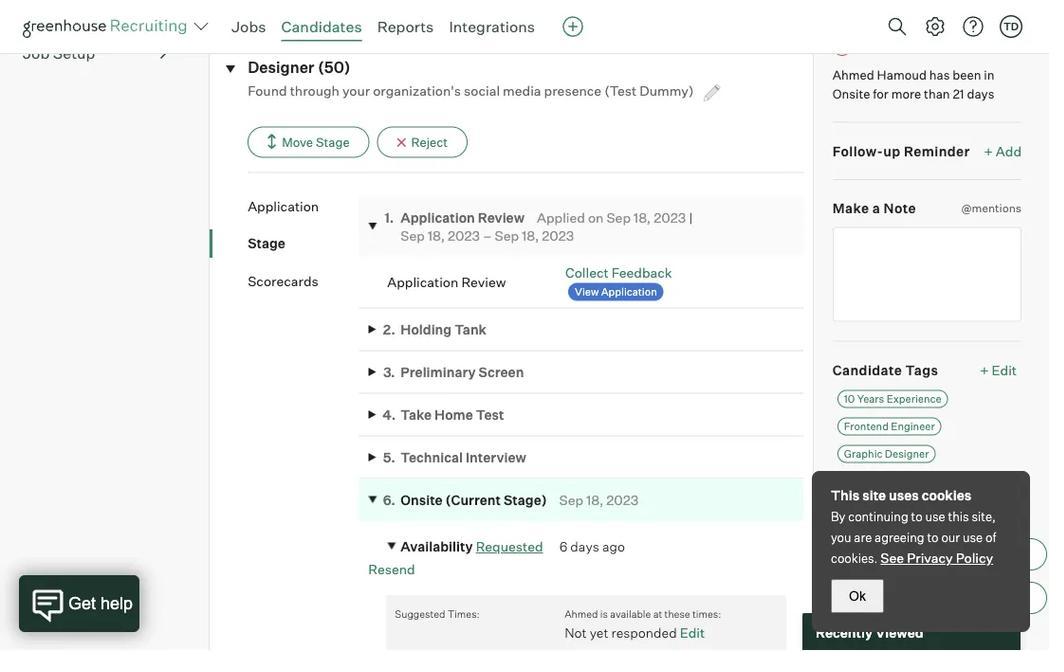 Task type: describe. For each thing, give the bounding box(es) containing it.
21
[[953, 86, 964, 101]]

6.
[[383, 492, 395, 509]]

2 vertical spatial email
[[897, 629, 929, 644]]

scorecards
[[248, 273, 318, 289]]

requested
[[476, 539, 543, 555]]

not inside 'ahmed is available at these times: not yet responded edit'
[[565, 625, 587, 641]]

5.
[[383, 449, 395, 466]]

alerts
[[856, 39, 898, 55]]

recently viewed
[[816, 624, 924, 641]]

preliminary
[[401, 364, 476, 381]]

sep up application review
[[401, 228, 425, 244]]

configure image
[[924, 15, 947, 38]]

stage)
[[504, 492, 547, 509]]

(1)
[[901, 39, 918, 55]]

graphic designer link
[[837, 445, 936, 463]]

6 days ago
[[559, 539, 625, 555]]

1 vertical spatial review
[[461, 274, 506, 290]]

move
[[282, 135, 313, 150]]

team
[[926, 591, 958, 606]]

greenhouse recruiting image
[[23, 15, 194, 38]]

integrations link
[[449, 17, 535, 36]]

1. application review applied on  sep 18, 2023 | sep 18, 2023 – sep 18, 2023
[[384, 209, 693, 244]]

follow-up reminder
[[833, 143, 970, 159]]

see
[[881, 550, 904, 567]]

job setup link
[[23, 42, 167, 65]]

ok button
[[831, 580, 884, 614]]

add
[[996, 143, 1022, 159]]

ahmed is available at these times: not yet responded edit
[[565, 608, 721, 641]]

for
[[873, 86, 889, 101]]

presence
[[544, 82, 602, 99]]

requested button
[[476, 539, 543, 555]]

do
[[854, 629, 871, 644]]

recently
[[816, 624, 873, 641]]

interview
[[466, 449, 526, 466]]

2023 left |
[[654, 209, 686, 226]]

candidate tags
[[833, 362, 938, 378]]

18, right on on the right of page
[[634, 209, 651, 226]]

10 years experience
[[844, 393, 942, 405]]

frontend engineer link
[[837, 418, 942, 436]]

organization's
[[373, 82, 461, 99]]

policy
[[956, 550, 993, 567]]

uses
[[889, 488, 919, 504]]

0 horizontal spatial designer
[[248, 57, 314, 76]]

collect
[[565, 264, 609, 281]]

resend button
[[368, 562, 415, 578]]

days inside ahmed hamoud has been in onsite for more than 21 days
[[967, 86, 994, 101]]

6. onsite (current stage)
[[383, 492, 547, 509]]

sep right stage)
[[559, 492, 584, 509]]

frontend engineer
[[844, 420, 935, 433]]

viewed
[[876, 624, 924, 641]]

note
[[884, 200, 916, 217]]

availability
[[401, 539, 473, 555]]

frontend
[[844, 420, 889, 433]]

ok
[[849, 589, 866, 604]]

–
[[483, 228, 492, 244]]

2. holding tank
[[383, 321, 487, 338]]

integrations
[[449, 17, 535, 36]]

this site uses cookies
[[831, 488, 972, 504]]

these
[[665, 608, 690, 620]]

10 years experience link
[[837, 390, 948, 408]]

by continuing to use this site, you are agreeing to our use of cookies.
[[831, 509, 996, 566]]

5. technical interview
[[383, 449, 526, 466]]

1 horizontal spatial reports link
[[377, 17, 434, 36]]

candidate
[[833, 362, 902, 378]]

2023 up ago
[[606, 492, 639, 509]]

|
[[689, 209, 693, 226]]

through
[[290, 82, 340, 99]]

engineer
[[891, 420, 935, 433]]

+ for + edit
[[980, 362, 989, 378]]

edit inside 'ahmed is available at these times: not yet responded edit'
[[680, 625, 705, 641]]

media
[[503, 82, 541, 99]]

agreeing
[[875, 530, 925, 545]]

graphic
[[844, 448, 883, 460]]

10
[[844, 393, 855, 405]]

feedback
[[612, 264, 672, 281]]

4. take home test
[[383, 407, 504, 423]]

0 vertical spatial edit
[[992, 362, 1017, 378]]

more
[[891, 86, 921, 101]]

2.
[[383, 321, 395, 338]]

3.
[[383, 364, 395, 381]]

ago
[[602, 539, 625, 555]]

ahmed for 21
[[833, 67, 874, 82]]

holding
[[401, 321, 452, 338]]

sep right on on the right of page
[[607, 209, 631, 226]]

technical
[[401, 449, 463, 466]]

1 vertical spatial onsite
[[401, 492, 443, 509]]

designer (50)
[[248, 57, 351, 76]]

follow-
[[833, 143, 883, 159]]

+ add link
[[984, 142, 1022, 160]]

jobs link
[[231, 17, 266, 36]]

in
[[984, 67, 995, 82]]

6
[[559, 539, 568, 555]]

+ for + add
[[984, 143, 993, 159]]

0 horizontal spatial use
[[925, 509, 946, 525]]

18, up 6 days ago
[[586, 492, 604, 509]]



Task type: vqa. For each thing, say whether or not it's contained in the screenshot.
email
yes



Task type: locate. For each thing, give the bounding box(es) containing it.
a
[[873, 200, 881, 217]]

do not email
[[854, 629, 929, 644]]

this
[[831, 488, 860, 504]]

to left our
[[927, 530, 939, 545]]

+ left add
[[984, 143, 993, 159]]

1 horizontal spatial not
[[873, 629, 894, 644]]

designer up found
[[248, 57, 314, 76]]

reject button
[[377, 127, 468, 158]]

by
[[831, 509, 846, 525]]

0 horizontal spatial stage
[[248, 235, 285, 252]]

0 vertical spatial +
[[984, 143, 993, 159]]

0 vertical spatial onsite
[[833, 86, 870, 101]]

td button
[[1000, 15, 1023, 38]]

(50)
[[318, 57, 351, 76]]

review down –
[[461, 274, 506, 290]]

1 horizontal spatial edit
[[992, 362, 1017, 378]]

email down email the team
[[897, 629, 929, 644]]

at
[[653, 608, 662, 620]]

ahmed inside ahmed hamoud has been in onsite for more than 21 days
[[833, 67, 874, 82]]

site,
[[972, 509, 996, 525]]

ahmed inside email ahmed button
[[905, 547, 946, 562]]

review up –
[[478, 209, 525, 226]]

designer inside graphic designer link
[[885, 448, 929, 460]]

application inside 1. application review applied on  sep 18, 2023 | sep 18, 2023 – sep 18, 2023
[[401, 209, 475, 226]]

jobs
[[231, 17, 266, 36]]

is
[[600, 608, 608, 620]]

use
[[925, 509, 946, 525], [963, 530, 983, 545]]

2 vertical spatial ahmed
[[565, 608, 598, 620]]

2023
[[654, 209, 686, 226], [448, 228, 480, 244], [542, 228, 574, 244], [606, 492, 639, 509]]

1 vertical spatial +
[[980, 362, 989, 378]]

reports
[[23, 5, 79, 24], [377, 17, 434, 36]]

edit down times:
[[680, 625, 705, 641]]

your
[[342, 82, 370, 99]]

reports up job setup at the left top of page
[[23, 5, 79, 24]]

4.
[[383, 407, 396, 423]]

0 vertical spatial email
[[870, 547, 902, 562]]

application up stage link
[[248, 198, 319, 214]]

0 vertical spatial designer
[[248, 57, 314, 76]]

yet
[[590, 625, 608, 641]]

1 vertical spatial designer
[[885, 448, 929, 460]]

not left yet
[[565, 625, 587, 641]]

0 horizontal spatial edit
[[680, 625, 705, 641]]

onsite right 6.
[[401, 492, 443, 509]]

3. preliminary screen
[[383, 364, 524, 381]]

suggested times:
[[395, 608, 480, 620]]

hamoud
[[877, 67, 927, 82]]

1 horizontal spatial to
[[927, 530, 939, 545]]

use left of
[[963, 530, 983, 545]]

application up "holding" at left
[[387, 274, 459, 290]]

0 vertical spatial ahmed
[[833, 67, 874, 82]]

td button
[[996, 11, 1026, 42]]

ahmed inside 'ahmed is available at these times: not yet responded edit'
[[565, 608, 598, 620]]

(current
[[445, 492, 501, 509]]

dummy)
[[640, 82, 694, 99]]

make
[[833, 200, 869, 217]]

reports up organization's
[[377, 17, 434, 36]]

0 vertical spatial to
[[911, 509, 923, 525]]

of
[[986, 530, 996, 545]]

1 horizontal spatial ahmed
[[833, 67, 874, 82]]

application link
[[248, 197, 359, 215]]

2 horizontal spatial ahmed
[[905, 547, 946, 562]]

0 horizontal spatial reports
[[23, 5, 79, 24]]

None text field
[[833, 227, 1022, 322]]

to down uses
[[911, 509, 923, 525]]

1 horizontal spatial onsite
[[833, 86, 870, 101]]

edit
[[992, 362, 1017, 378], [680, 625, 705, 641]]

see privacy policy link
[[881, 550, 993, 567]]

continuing
[[848, 509, 909, 525]]

than
[[924, 86, 950, 101]]

onsite left the for
[[833, 86, 870, 101]]

0 vertical spatial stage
[[316, 135, 350, 150]]

+ edit
[[980, 362, 1017, 378]]

social
[[464, 82, 500, 99]]

days down 'in'
[[967, 86, 994, 101]]

test
[[476, 407, 504, 423]]

0 vertical spatial days
[[967, 86, 994, 101]]

(test
[[604, 82, 637, 99]]

stage up scorecards
[[248, 235, 285, 252]]

18, up application review
[[428, 228, 445, 244]]

home
[[435, 407, 473, 423]]

stage right move
[[316, 135, 350, 150]]

1 horizontal spatial designer
[[885, 448, 929, 460]]

reject
[[411, 135, 448, 150]]

not
[[565, 625, 587, 641], [873, 629, 894, 644]]

1 vertical spatial days
[[570, 539, 599, 555]]

+ edit link
[[975, 357, 1022, 383]]

0 horizontal spatial days
[[570, 539, 599, 555]]

email ahmed button
[[833, 539, 1047, 571]]

email for email ahmed
[[870, 547, 902, 562]]

email
[[870, 547, 902, 562], [870, 591, 902, 606], [897, 629, 929, 644]]

use left this
[[925, 509, 946, 525]]

1 horizontal spatial use
[[963, 530, 983, 545]]

reports link
[[23, 3, 167, 26], [377, 17, 434, 36]]

1 vertical spatial email
[[870, 591, 902, 606]]

email for email the team
[[870, 591, 902, 606]]

1 vertical spatial to
[[927, 530, 939, 545]]

has
[[929, 67, 950, 82]]

ahmed
[[833, 67, 874, 82], [905, 547, 946, 562], [565, 608, 598, 620]]

1 horizontal spatial reports
[[377, 17, 434, 36]]

see privacy policy
[[881, 550, 993, 567]]

this
[[948, 509, 969, 525]]

responded
[[611, 625, 677, 641]]

onsite
[[833, 86, 870, 101], [401, 492, 443, 509]]

email ahmed
[[870, 547, 946, 562]]

18, down applied
[[522, 228, 539, 244]]

ahmed for edit
[[565, 608, 598, 620]]

+
[[984, 143, 993, 159], [980, 362, 989, 378]]

tank
[[455, 321, 487, 338]]

collect feedback link
[[565, 264, 672, 281]]

tags
[[906, 362, 938, 378]]

0 horizontal spatial ahmed
[[565, 608, 598, 620]]

designer down engineer
[[885, 448, 929, 460]]

email inside button
[[870, 591, 902, 606]]

1 horizontal spatial stage
[[316, 135, 350, 150]]

email down agreeing
[[870, 547, 902, 562]]

sep right –
[[495, 228, 519, 244]]

resend
[[368, 562, 415, 578]]

edit right tags
[[992, 362, 1017, 378]]

0 vertical spatial use
[[925, 509, 946, 525]]

days
[[967, 86, 994, 101], [570, 539, 599, 555]]

been
[[953, 67, 981, 82]]

0 vertical spatial review
[[478, 209, 525, 226]]

2023 left –
[[448, 228, 480, 244]]

times:
[[693, 608, 721, 620]]

cookies.
[[831, 551, 878, 566]]

0 horizontal spatial reports link
[[23, 3, 167, 26]]

0 horizontal spatial onsite
[[401, 492, 443, 509]]

email inside button
[[870, 547, 902, 562]]

not right do
[[873, 629, 894, 644]]

2023 down applied
[[542, 228, 574, 244]]

are
[[854, 530, 872, 545]]

stage
[[316, 135, 350, 150], [248, 235, 285, 252]]

@mentions
[[961, 201, 1022, 215]]

1 vertical spatial use
[[963, 530, 983, 545]]

times:
[[448, 608, 480, 620]]

1 vertical spatial ahmed
[[905, 547, 946, 562]]

onsite inside ahmed hamoud has been in onsite for more than 21 days
[[833, 86, 870, 101]]

scorecards link
[[248, 272, 359, 290]]

+ right tags
[[980, 362, 989, 378]]

review inside 1. application review applied on  sep 18, 2023 | sep 18, 2023 – sep 18, 2023
[[478, 209, 525, 226]]

0 horizontal spatial not
[[565, 625, 587, 641]]

edit link
[[680, 625, 705, 641]]

Do Not Email checkbox
[[836, 629, 849, 641]]

reminder
[[904, 143, 970, 159]]

search image
[[886, 15, 909, 38]]

1 vertical spatial stage
[[248, 235, 285, 252]]

found through your organization's social media presence (test dummy)
[[248, 82, 697, 99]]

years
[[857, 393, 884, 405]]

td
[[1004, 20, 1019, 33]]

application right 1.
[[401, 209, 475, 226]]

email left "the"
[[870, 591, 902, 606]]

@mentions link
[[961, 199, 1022, 218]]

0 horizontal spatial to
[[911, 509, 923, 525]]

stage inside button
[[316, 135, 350, 150]]

1 horizontal spatial days
[[967, 86, 994, 101]]

1 vertical spatial edit
[[680, 625, 705, 641]]

cookies
[[922, 488, 972, 504]]

candidates link
[[281, 17, 362, 36]]

reports link up organization's
[[377, 17, 434, 36]]

application down collect feedback link
[[601, 285, 657, 298]]

move stage
[[282, 135, 350, 150]]

application inside 'collect feedback view application'
[[601, 285, 657, 298]]

the
[[905, 591, 923, 606]]

to
[[911, 509, 923, 525], [927, 530, 939, 545]]

applied
[[537, 209, 585, 226]]

collect feedback view application
[[565, 264, 672, 298]]

reports link up job setup link at top
[[23, 3, 167, 26]]

move stage button
[[248, 127, 370, 158]]

days right 6
[[570, 539, 599, 555]]



